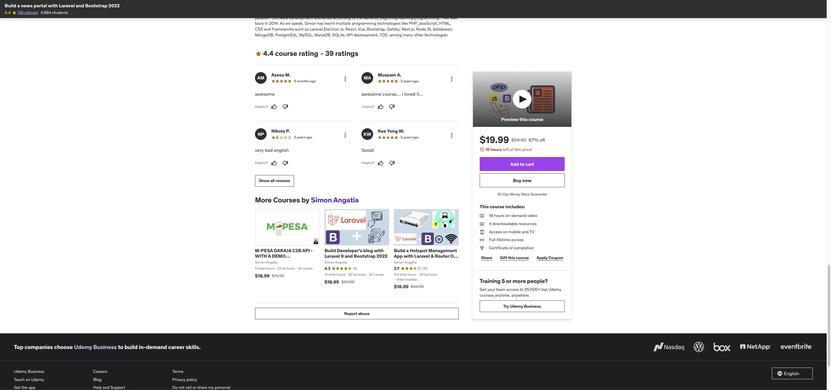 Task type: describe. For each thing, give the bounding box(es) containing it.
ago for kee yong w.
[[413, 135, 419, 140]]

2 he from the left
[[446, 4, 452, 9]]

xsmall image for full
[[480, 237, 485, 243]]

lectures for 62 lectures
[[354, 273, 366, 277]]

$59.99 for $19.99
[[512, 137, 527, 143]]

2022 for build  developer's blog with laravel 9 and bootstrap 2022 simon angatia
[[377, 253, 388, 259]]

m-pesa daraja  c2b api - with a demo project(laravel)
[[255, 248, 313, 265]]

1 vertical spatial programming
[[380, 4, 404, 9]]

1 vertical spatial the
[[357, 15, 363, 20]]

1 vertical spatial technologies
[[425, 32, 448, 37]]

tv
[[530, 229, 535, 235]]

ago for nikola p.
[[306, 135, 312, 140]]

awesome course.... i loved it...
[[362, 91, 423, 97]]

laravel inside build a hotspot management app with laravel & router os api
[[415, 253, 430, 259]]

ratings)
[[24, 10, 38, 15]]

muazam a.
[[378, 72, 402, 78]]

lectures for 23 lectures
[[283, 266, 295, 271]]

apply coupon button
[[535, 252, 565, 264]]

4.5
[[394, 273, 399, 277]]

very
[[255, 147, 264, 153]]

like
[[402, 21, 408, 26]]

preview
[[501, 116, 519, 122]]

course inside preview this course button
[[529, 116, 544, 122]]

4 inside simon is  both a college trained and self-taught full stack software developer, programming tutor and mentor. he has more than 4 years experience in programming, having began programming while at the university. he went to university to study bachelor of commerce and its when he was still in campus that he learn't about his passion- software development and acted according to the same by beginning learning programming. that was back in 2014. as we speak, simon has learnt multiple programming technologies like php, javascript, html, css and frameworks such as laravel,electron js, react, vue, bootstrap, gatsby, next js, node js, databases: mongodb, postgresql, mysql, mariadb, sqlite, api development, tdd  among many other technologies
[[288, 4, 291, 9]]

2 for nikola p.
[[294, 135, 296, 140]]

companies
[[25, 344, 53, 351]]

build a hotspot management app with laravel & router os api
[[394, 248, 457, 265]]

js,
[[427, 26, 432, 32]]

5 inside training 5 or more people? get your team access to 25,000+ top udemy courses anytime, anywhere.
[[502, 278, 505, 285]]

lifetime
[[497, 237, 510, 243]]

2 years ago for nikola p.
[[294, 135, 312, 140]]

nikola
[[271, 128, 285, 134]]

we
[[286, 21, 291, 26]]

blog link
[[93, 376, 168, 384]]

ago for muazam a.
[[413, 79, 419, 83]]

1 horizontal spatial demand
[[512, 213, 527, 219]]

still
[[383, 9, 389, 15]]

2 years ago for muazam a.
[[401, 79, 419, 83]]

medium image
[[255, 50, 262, 57]]

m-pesa daraja  c2b api - with a demo project(laravel) link
[[255, 248, 313, 265]]

build
[[125, 344, 138, 351]]

campus
[[395, 9, 409, 15]]

xsmall image for 18
[[480, 213, 485, 219]]

2 horizontal spatial business
[[524, 304, 541, 309]]

report abuse
[[344, 311, 370, 317]]

students
[[52, 10, 68, 15]]

resources
[[519, 221, 537, 227]]

4.4 course rating
[[263, 49, 318, 58]]

certificate
[[489, 245, 508, 251]]

0 horizontal spatial technologies
[[377, 21, 401, 26]]

os
[[450, 253, 457, 259]]

a for build a news portal with laravel and bootstrap 2022
[[17, 3, 20, 8]]

0 horizontal spatial total
[[258, 266, 265, 271]]

10 hours left at this price!
[[486, 147, 533, 152]]

demo
[[272, 253, 286, 259]]

62
[[349, 273, 353, 277]]

23
[[278, 266, 282, 271]]

multiple
[[336, 21, 351, 26]]

on-
[[506, 213, 512, 219]]

1 vertical spatial has
[[317, 21, 324, 26]]

while
[[405, 4, 415, 9]]

build for build  developer's blog with laravel 9 and bootstrap 2022 simon angatia
[[325, 248, 336, 254]]

months
[[297, 79, 309, 83]]

career
[[168, 344, 185, 351]]

angatia inside the build  developer's blog with laravel 9 and bootstrap 2022 simon angatia
[[335, 260, 347, 265]]

1 vertical spatial udemy business link
[[14, 368, 89, 376]]

0 vertical spatial $19.99
[[480, 134, 509, 146]]

small image
[[777, 371, 783, 377]]

mysql,
[[299, 32, 314, 37]]

0 vertical spatial was
[[375, 9, 382, 15]]

0 horizontal spatial has
[[261, 4, 268, 9]]

simon inside the build  developer's blog with laravel 9 and bootstrap 2022 simon angatia
[[325, 260, 335, 265]]

0 vertical spatial access
[[511, 237, 524, 243]]

4 reviews element
[[353, 266, 357, 271]]

0 horizontal spatial 5
[[255, 266, 257, 271]]

0 horizontal spatial $18.99
[[255, 273, 270, 279]]

nikola p.
[[271, 128, 290, 134]]

1 horizontal spatial full
[[489, 237, 496, 243]]

years for nikola p.
[[297, 135, 306, 140]]

udemy right the teach
[[31, 377, 44, 383]]

mark review by nikola p. as helpful image
[[271, 160, 277, 166]]

that
[[410, 9, 417, 15]]

went
[[255, 9, 264, 15]]

policy
[[187, 377, 197, 383]]

left
[[503, 147, 509, 152]]

abuse
[[358, 311, 370, 317]]

privacy policy link
[[172, 376, 247, 384]]

build for build a news portal with laravel and bootstrap 2022
[[5, 3, 16, 8]]

xsmall image for access
[[480, 229, 485, 235]]

and inside the build  developer's blog with laravel 9 and bootstrap 2022 simon angatia
[[345, 253, 353, 259]]

such
[[295, 26, 304, 32]]

udemy up the teach
[[14, 369, 27, 375]]

certificate of completion
[[489, 245, 534, 251]]

to up passion-
[[265, 9, 269, 15]]

39 ratings
[[325, 49, 359, 58]]

1 vertical spatial of
[[509, 245, 513, 251]]

teach
[[14, 377, 25, 383]]

1 vertical spatial business
[[93, 344, 117, 351]]

course inside the gift this course link
[[516, 255, 529, 261]]

access
[[489, 229, 502, 235]]

2 horizontal spatial in
[[390, 9, 394, 15]]

10
[[486, 147, 490, 152]]

university.
[[427, 4, 445, 9]]

2 vertical spatial programming
[[352, 21, 377, 26]]

to inside button
[[520, 161, 525, 167]]

anywhere.
[[512, 293, 530, 298]]

np
[[258, 131, 264, 137]]

0 vertical spatial xsmall image
[[320, 51, 324, 56]]

levels for 23 lectures
[[303, 266, 313, 271]]

1 horizontal spatial 4
[[489, 221, 492, 227]]

in-
[[139, 344, 146, 351]]

downloadable
[[493, 221, 518, 227]]

mark review by muazam a. as unhelpful image
[[389, 104, 395, 110]]

coupon
[[549, 255, 563, 261]]

terms link
[[172, 368, 247, 376]]

react,
[[346, 26, 357, 32]]

15 reviews element
[[422, 266, 428, 271]]

full inside simon is  both a college trained and self-taught full stack software developer, programming tutor and mentor. he has more than 4 years experience in programming, having began programming while at the university. he went to university to study bachelor of commerce and its when he was still in campus that he learn't about his passion- software development and acted according to the same by beginning learning programming. that was back in 2014. as we speak, simon has learnt multiple programming technologies like php, javascript, html, css and frameworks such as laravel,electron js, react, vue, bootstrap, gatsby, next js, node js, databases: mongodb, postgresql, mysql, mariadb, sqlite, api development, tdd  among many other technologies
[[342, 0, 349, 3]]

$19.99 inside $18.99 $19.99
[[272, 273, 284, 279]]

ma
[[364, 75, 371, 81]]

get
[[480, 287, 487, 292]]

total for build a hotspot management app with laravel & router os api
[[400, 273, 407, 277]]

1 horizontal spatial at
[[510, 147, 514, 152]]

xsmall image for 4
[[480, 221, 485, 227]]

udemy right try
[[510, 304, 523, 309]]

0 vertical spatial programming
[[398, 0, 422, 3]]

api inside build a hotspot management app with laravel & router os api
[[394, 259, 402, 265]]

all for 62 lectures
[[369, 273, 373, 277]]

terms privacy policy
[[172, 369, 197, 383]]

a
[[268, 253, 271, 259]]

learn't
[[424, 9, 435, 15]]

additional actions for review by kee yong w. image
[[449, 132, 456, 139]]

show all reviews button
[[255, 175, 294, 187]]

mark review by kee yong w. as helpful image
[[378, 160, 384, 166]]

mark review by azeez m. as unhelpful image
[[282, 104, 288, 110]]

(39 ratings)
[[17, 10, 38, 15]]

course up 18
[[490, 204, 505, 210]]

pesa
[[261, 248, 273, 254]]

tutor
[[423, 0, 432, 3]]

1 he from the left
[[255, 4, 260, 9]]

intermediate
[[397, 277, 417, 282]]

training 5 or more people? get your team access to 25,000+ top udemy courses anytime, anywhere.
[[480, 278, 562, 298]]

a.
[[397, 72, 402, 78]]

loved
[[405, 91, 416, 97]]

video
[[528, 213, 538, 219]]

2 for kee yong w.
[[401, 135, 403, 140]]

experience
[[302, 4, 322, 9]]

app
[[394, 253, 403, 259]]

mark review by muazam a. as helpful image
[[378, 104, 384, 110]]

all levels for 23 lectures
[[298, 266, 313, 271]]

awesome for awesome
[[255, 91, 275, 97]]

1 horizontal spatial was
[[450, 15, 457, 20]]

additional actions for review by azeez m. image
[[342, 76, 349, 83]]

build a hotspot management app with laravel & router os api link
[[394, 248, 459, 265]]

course down postgresql,
[[275, 49, 297, 58]]

router
[[435, 253, 450, 259]]

share button
[[480, 252, 494, 264]]

a for build a hotspot management app with laravel & router os api
[[406, 248, 409, 254]]

23 lectures
[[278, 266, 295, 271]]

more
[[255, 196, 272, 205]]

mark review by azeez m. as helpful image
[[271, 104, 277, 110]]

hours for 36 lectures
[[408, 273, 417, 277]]

on inside udemy business teach on udemy
[[26, 377, 30, 383]]

try
[[504, 304, 509, 309]]

1 horizontal spatial the
[[420, 4, 426, 9]]

4,984
[[41, 10, 51, 15]]

blog
[[363, 248, 373, 254]]

ago for azeez m.
[[310, 79, 316, 83]]

price!
[[522, 147, 533, 152]]

gift this course link
[[499, 252, 531, 264]]

awesome for awesome course.... i loved it...
[[362, 91, 382, 97]]

kee yong w.
[[378, 128, 405, 134]]

0 horizontal spatial demand
[[146, 344, 167, 351]]

business inside udemy business teach on udemy
[[28, 369, 44, 375]]

netapp image
[[739, 341, 773, 354]]



Task type: vqa. For each thing, say whether or not it's contained in the screenshot.
Finance & Accounting LINK
no



Task type: locate. For each thing, give the bounding box(es) containing it.
laravel up the students
[[59, 3, 75, 8]]

this right preview
[[520, 116, 528, 122]]

in down self-
[[323, 4, 327, 9]]

1 horizontal spatial a
[[282, 0, 284, 3]]

more down both
[[269, 4, 278, 9]]

software
[[272, 15, 288, 20]]

0 horizontal spatial lectures
[[283, 266, 295, 271]]

4
[[288, 4, 291, 9], [489, 221, 492, 227]]

ratings
[[335, 49, 359, 58]]

0 vertical spatial in
[[323, 4, 327, 9]]

0 horizontal spatial levels
[[303, 266, 313, 271]]

xsmall image up share
[[480, 245, 485, 251]]

js,
[[411, 26, 415, 32]]

preview this course button
[[473, 72, 572, 127]]

1 vertical spatial xsmall image
[[480, 221, 485, 227]]

0 vertical spatial 4
[[288, 4, 291, 9]]

$59.99 inside $19.99 $59.99 67% off
[[512, 137, 527, 143]]

$59.99 for $18.99
[[342, 279, 355, 285]]

2 horizontal spatial a
[[406, 248, 409, 254]]

25,000+
[[525, 287, 541, 292]]

4 down 18
[[489, 221, 492, 227]]

$18.99 down 12 total hours
[[325, 279, 339, 285]]

$18.99 down intermediate
[[394, 284, 409, 290]]

1 vertical spatial bootstrap
[[354, 253, 376, 259]]

programming up while
[[398, 0, 422, 3]]

hours for 23 lectures
[[266, 266, 275, 271]]

cart
[[526, 161, 534, 167]]

0 horizontal spatial with
[[48, 3, 58, 8]]

0 horizontal spatial all
[[298, 266, 302, 271]]

0 horizontal spatial 4.4
[[5, 10, 11, 15]]

udemy business link
[[74, 344, 117, 351], [14, 368, 89, 376]]

$19.99 up 10
[[480, 134, 509, 146]]

levels down -
[[303, 266, 313, 271]]

other
[[414, 32, 424, 37]]

4.5 total hours
[[394, 273, 417, 277]]

this inside button
[[520, 116, 528, 122]]

hours up $18.99 $19.99 in the bottom left of the page
[[266, 266, 275, 271]]

to left "cart"
[[520, 161, 525, 167]]

bachelor
[[304, 9, 320, 15]]

0 vertical spatial has
[[261, 4, 268, 9]]

this right gift
[[508, 255, 515, 261]]

1 horizontal spatial in
[[323, 4, 327, 9]]

gift
[[500, 255, 507, 261]]

total up intermediate
[[400, 273, 407, 277]]

build inside build a hotspot management app with laravel & router os api
[[394, 248, 405, 254]]

1 horizontal spatial 4.4
[[263, 49, 274, 58]]

has
[[261, 4, 268, 9], [317, 21, 324, 26]]

1 vertical spatial by
[[302, 196, 310, 205]]

2 horizontal spatial $18.99
[[394, 284, 409, 290]]

all levels for 62 lectures
[[369, 273, 384, 277]]

xsmall image up share
[[480, 237, 485, 243]]

he right the that at the top of the page
[[418, 9, 423, 15]]

1 xsmall image from the top
[[480, 213, 485, 219]]

0 vertical spatial business
[[524, 304, 541, 309]]

3.7
[[394, 266, 400, 271]]

1 vertical spatial 4
[[489, 221, 492, 227]]

was down his
[[450, 15, 457, 20]]

javascript,
[[419, 21, 438, 26]]

has up went
[[261, 4, 268, 9]]

2 for muazam a.
[[401, 79, 403, 83]]

access down or
[[507, 287, 519, 292]]

4.4 for 4.4 course rating
[[263, 49, 274, 58]]

a
[[282, 0, 284, 3], [17, 3, 20, 8], [406, 248, 409, 254]]

0 horizontal spatial business
[[28, 369, 44, 375]]

bootstrap inside the build  developer's blog with laravel 9 and bootstrap 2022 simon angatia
[[354, 253, 376, 259]]

1 vertical spatial on
[[26, 377, 30, 383]]

business up the careers
[[93, 344, 117, 351]]

volkswagen image
[[693, 341, 706, 354]]

1 horizontal spatial with
[[374, 248, 384, 254]]

he
[[255, 4, 260, 9], [446, 4, 452, 9]]

am
[[257, 75, 265, 81]]

business up teach on udemy link at the bottom left
[[28, 369, 44, 375]]

xsmall image
[[320, 51, 324, 56], [480, 229, 485, 235], [480, 237, 485, 243]]

this for gift
[[508, 255, 515, 261]]

technologies down beginning
[[377, 21, 401, 26]]

1 horizontal spatial of
[[509, 245, 513, 251]]

5 down with
[[255, 266, 257, 271]]

1 vertical spatial api
[[302, 248, 310, 254]]

a up (39
[[17, 3, 20, 8]]

1 vertical spatial $59.99
[[342, 279, 355, 285]]

with up 4,984 students
[[48, 3, 58, 8]]

0 horizontal spatial api
[[302, 248, 310, 254]]

top
[[542, 287, 548, 292]]

xsmall image for certificate
[[480, 245, 485, 251]]

api inside m-pesa daraja  c2b api - with a demo project(laravel)
[[302, 248, 310, 254]]

udemy right top
[[549, 287, 562, 292]]

years for kee yong w.
[[404, 135, 412, 140]]

1 horizontal spatial levels
[[374, 273, 384, 277]]

0 vertical spatial this
[[520, 116, 528, 122]]

2 xsmall image from the top
[[480, 221, 485, 227]]

$19.99 $59.99 67% off
[[480, 134, 545, 146]]

build for build a hotspot management app with laravel & router os api
[[394, 248, 405, 254]]

1 horizontal spatial $18.99
[[325, 279, 339, 285]]

terms
[[172, 369, 183, 375]]

more inside training 5 or more people? get your team access to 25,000+ top udemy courses anytime, anywhere.
[[513, 278, 526, 285]]

helpful? left mark review by azeez m. as helpful image
[[255, 105, 268, 109]]

1 vertical spatial levels
[[374, 273, 384, 277]]

4.4 for 4.4
[[5, 10, 11, 15]]

0 horizontal spatial by
[[302, 196, 310, 205]]

2 vertical spatial xsmall image
[[480, 237, 485, 243]]

0 vertical spatial udemy business link
[[74, 344, 117, 351]]

hours right 18
[[494, 213, 505, 219]]

$18.99 for build a hotspot management app with laravel & router os api
[[394, 284, 409, 290]]

began
[[367, 4, 379, 9]]

postgresql,
[[275, 32, 298, 37]]

0 vertical spatial api
[[347, 32, 353, 37]]

0 vertical spatial 9
[[294, 79, 296, 83]]

add to cart
[[511, 161, 534, 167]]

of inside simon is  both a college trained and self-taught full stack software developer, programming tutor and mentor. he has more than 4 years experience in programming, having began programming while at the university. he went to university to study bachelor of commerce and its when he was still in campus that he learn't about his passion- software development and acted according to the same by beginning learning programming. that was back in 2014. as we speak, simon has learnt multiple programming technologies like php, javascript, html, css and frameworks such as laravel,electron js, react, vue, bootstrap, gatsby, next js, node js, databases: mongodb, postgresql, mysql, mariadb, sqlite, api development, tdd  among many other technologies
[[321, 9, 324, 15]]

1 he from the left
[[369, 9, 374, 15]]

0 vertical spatial all levels
[[298, 266, 313, 271]]

udemy right the choose
[[74, 344, 92, 351]]

programming down 'developer,' at left
[[380, 4, 404, 9]]

2 vertical spatial business
[[28, 369, 44, 375]]

build left news
[[5, 3, 16, 8]]

0 vertical spatial full
[[342, 0, 349, 3]]

alarm image
[[480, 147, 485, 152]]

1 horizontal spatial build
[[325, 248, 336, 254]]

at up the that at the top of the page
[[416, 4, 419, 9]]

lectures inside 36 lectures intermediate
[[425, 273, 437, 277]]

according
[[333, 15, 351, 20]]

0 vertical spatial 4.4
[[5, 10, 11, 15]]

m-
[[255, 248, 261, 254]]

xsmall image
[[480, 213, 485, 219], [480, 221, 485, 227], [480, 245, 485, 251]]

levels left 4.5
[[374, 273, 384, 277]]

2 vertical spatial xsmall image
[[480, 245, 485, 251]]

and
[[313, 0, 320, 3], [433, 0, 440, 3], [76, 3, 84, 8], [345, 9, 352, 15], [314, 15, 321, 20], [264, 26, 271, 32], [522, 229, 529, 235], [345, 253, 353, 259]]

of up acted
[[321, 9, 324, 15]]

0 horizontal spatial $19.99
[[272, 273, 284, 279]]

simon angatia down app
[[394, 260, 417, 265]]

2 awesome from the left
[[362, 91, 382, 97]]

1 horizontal spatial bootstrap
[[354, 253, 376, 259]]

2
[[401, 79, 403, 83], [294, 135, 296, 140], [401, 135, 403, 140]]

by right the courses
[[302, 196, 310, 205]]

access on mobile and tv
[[489, 229, 535, 235]]

day
[[503, 192, 509, 197]]

api inside simon is  both a college trained and self-taught full stack software developer, programming tutor and mentor. he has more than 4 years experience in programming, having began programming while at the university. he went to university to study bachelor of commerce and its when he was still in campus that he learn't about his passion- software development and acted according to the same by beginning learning programming. that was back in 2014. as we speak, simon has learnt multiple programming technologies like php, javascript, html, css and frameworks such as laravel,electron js, react, vue, bootstrap, gatsby, next js, node js, databases: mongodb, postgresql, mysql, mariadb, sqlite, api development, tdd  among many other technologies
[[347, 32, 353, 37]]

lectures right '23'
[[283, 266, 295, 271]]

more right or
[[513, 278, 526, 285]]

1 awesome from the left
[[255, 91, 275, 97]]

1 vertical spatial at
[[510, 147, 514, 152]]

$18.99 for build  developer's blog with laravel 9 and bootstrap 2022
[[325, 279, 339, 285]]

apply coupon
[[537, 255, 563, 261]]

all right 23 lectures
[[298, 266, 302, 271]]

angatia
[[334, 196, 359, 205], [266, 260, 278, 265], [335, 260, 347, 265], [405, 260, 417, 265]]

to up anywhere.
[[520, 287, 524, 292]]

to left "study"
[[288, 9, 292, 15]]

4.4 left (39
[[5, 10, 11, 15]]

at right left
[[510, 147, 514, 152]]

has up the laravel,electron
[[317, 21, 324, 26]]

the
[[420, 4, 426, 9], [357, 15, 363, 20]]

bootstrap for laravel
[[85, 3, 107, 8]]

this left price!
[[515, 147, 521, 152]]

simon angatia up 5 total hours
[[255, 260, 278, 265]]

total right 12
[[329, 273, 336, 277]]

more inside simon is  both a college trained and self-taught full stack software developer, programming tutor and mentor. he has more than 4 years experience in programming, having began programming while at the university. he went to university to study bachelor of commerce and its when he was still in campus that he learn't about his passion- software development and acted according to the same by beginning learning programming. that was back in 2014. as we speak, simon has learnt multiple programming technologies like php, javascript, html, css and frameworks such as laravel,electron js, react, vue, bootstrap, gatsby, next js, node js, databases: mongodb, postgresql, mysql, mariadb, sqlite, api development, tdd  among many other technologies
[[269, 4, 278, 9]]

2 vertical spatial this
[[508, 255, 515, 261]]

2 horizontal spatial lectures
[[425, 273, 437, 277]]

buy
[[513, 178, 522, 183]]

among
[[390, 32, 402, 37]]

1 horizontal spatial more
[[513, 278, 526, 285]]

2022
[[108, 3, 120, 8], [377, 253, 388, 259]]

build up "3.7"
[[394, 248, 405, 254]]

0 horizontal spatial he
[[369, 9, 374, 15]]

1 horizontal spatial on
[[503, 229, 508, 235]]

awesome up mark review by azeez m. as helpful image
[[255, 91, 275, 97]]

0 horizontal spatial on
[[26, 377, 30, 383]]

php,
[[409, 21, 418, 26]]

with inside the build  developer's blog with laravel 9 and bootstrap 2022 simon angatia
[[374, 248, 384, 254]]

laravel inside the build  developer's blog with laravel 9 and bootstrap 2022 simon angatia
[[325, 253, 340, 259]]

back
[[522, 192, 530, 197]]

udemy business link up the careers
[[74, 344, 117, 351]]

with right blog
[[374, 248, 384, 254]]

2022 inside the build  developer's blog with laravel 9 and bootstrap 2022 simon angatia
[[377, 253, 388, 259]]

total up $18.99 $19.99 in the bottom left of the page
[[258, 266, 265, 271]]

yong
[[387, 128, 398, 134]]

0 vertical spatial 5
[[255, 266, 257, 271]]

2 simon angatia from the left
[[394, 260, 417, 265]]

$59.99 down 62
[[342, 279, 355, 285]]

on down the downloadable
[[503, 229, 508, 235]]

access inside training 5 or more people? get your team access to 25,000+ top udemy courses anytime, anywhere.
[[507, 287, 519, 292]]

kw
[[364, 131, 371, 137]]

lectures for 36 lectures intermediate
[[425, 273, 437, 277]]

money-
[[510, 192, 522, 197]]

was left still
[[375, 9, 382, 15]]

hours for 62 lectures
[[337, 273, 346, 277]]

self-
[[321, 0, 329, 3]]

0 horizontal spatial was
[[375, 9, 382, 15]]

top companies choose udemy business to build in-demand career skills.
[[14, 344, 201, 351]]

laravel up 4.3
[[325, 253, 340, 259]]

c2b
[[292, 248, 302, 254]]

development,
[[354, 32, 379, 37]]

a inside build a hotspot management app with laravel & router os api
[[406, 248, 409, 254]]

a inside simon is  both a college trained and self-taught full stack software developer, programming tutor and mentor. he has more than 4 years experience in programming, having began programming while at the university. he went to university to study bachelor of commerce and its when he was still in campus that he learn't about his passion- software development and acted according to the same by beginning learning programming. that was back in 2014. as we speak, simon has learnt multiple programming technologies like php, javascript, html, css and frameworks such as laravel,electron js, react, vue, bootstrap, gatsby, next js, node js, databases: mongodb, postgresql, mysql, mariadb, sqlite, api development, tdd  among many other technologies
[[282, 0, 284, 3]]

1 horizontal spatial 2022
[[377, 253, 388, 259]]

2 vertical spatial api
[[394, 259, 402, 265]]

1 vertical spatial this
[[515, 147, 521, 152]]

1 horizontal spatial he
[[446, 4, 452, 9]]

full down access
[[489, 237, 496, 243]]

he down began
[[369, 9, 374, 15]]

build  developer's blog with laravel 9 and bootstrap 2022 simon angatia
[[325, 248, 388, 265]]

that
[[441, 15, 449, 20]]

api down react,
[[347, 32, 353, 37]]

helpful? left mark review by nikola p. as helpful icon
[[255, 161, 268, 165]]

helpful? left mark review by muazam a. as helpful icon
[[362, 105, 375, 109]]

its
[[353, 9, 358, 15]]

1 simon angatia from the left
[[255, 260, 278, 265]]

1 horizontal spatial has
[[317, 21, 324, 26]]

with inside build a hotspot management app with laravel & router os api
[[404, 253, 414, 259]]

at inside simon is  both a college trained and self-taught full stack software developer, programming tutor and mentor. he has more than 4 years experience in programming, having began programming while at the university. he went to university to study bachelor of commerce and its when he was still in campus that he learn't about his passion- software development and acted according to the same by beginning learning programming. that was back in 2014. as we speak, simon has learnt multiple programming technologies like php, javascript, html, css and frameworks such as laravel,electron js, react, vue, bootstrap, gatsby, next js, node js, databases: mongodb, postgresql, mysql, mariadb, sqlite, api development, tdd  among many other technologies
[[416, 4, 419, 9]]

to inside training 5 or more people? get your team access to 25,000+ top udemy courses anytime, anywhere.
[[520, 287, 524, 292]]

news
[[21, 3, 33, 8]]

course up 67%
[[529, 116, 544, 122]]

includes:
[[506, 204, 525, 210]]

to left 'build'
[[118, 344, 123, 351]]

on right the teach
[[26, 377, 30, 383]]

show
[[259, 178, 270, 184]]

simon angatia for laravel
[[394, 260, 417, 265]]

careers
[[93, 369, 107, 375]]

2 horizontal spatial total
[[400, 273, 407, 277]]

0 horizontal spatial more
[[269, 4, 278, 9]]

4.3
[[325, 266, 331, 271]]

(15)
[[422, 266, 428, 271]]

build up 4.3
[[325, 248, 336, 254]]

1 vertical spatial 2022
[[377, 253, 388, 259]]

1 vertical spatial all
[[369, 273, 373, 277]]

2 years ago for kee yong w.
[[401, 135, 419, 140]]

1 horizontal spatial by
[[375, 15, 379, 20]]

api up "3.7"
[[394, 259, 402, 265]]

technologies
[[377, 21, 401, 26], [425, 32, 448, 37]]

as
[[305, 26, 309, 32]]

9 inside the build  developer's blog with laravel 9 and bootstrap 2022 simon angatia
[[341, 253, 344, 259]]

$59.99 up price!
[[512, 137, 527, 143]]

0 vertical spatial xsmall image
[[480, 213, 485, 219]]

awesome
[[255, 91, 275, 97], [362, 91, 382, 97]]

all levels right 62 lectures at left bottom
[[369, 273, 384, 277]]

lectures down 15 reviews element
[[425, 273, 437, 277]]

1 horizontal spatial api
[[347, 32, 353, 37]]

hours up $18.99 $59.99
[[337, 273, 346, 277]]

0 vertical spatial more
[[269, 4, 278, 9]]

1 vertical spatial all levels
[[369, 273, 384, 277]]

by inside simon is  both a college trained and self-taught full stack software developer, programming tutor and mentor. he has more than 4 years experience in programming, having began programming while at the university. he went to university to study bachelor of commerce and its when he was still in campus that he learn't about his passion- software development and acted according to the same by beginning learning programming. that was back in 2014. as we speak, simon has learnt multiple programming technologies like php, javascript, html, css and frameworks such as laravel,electron js, react, vue, bootstrap, gatsby, next js, node js, databases: mongodb, postgresql, mysql, mariadb, sqlite, api development, tdd  among many other technologies
[[375, 15, 379, 20]]

blog
[[93, 377, 102, 383]]

1 vertical spatial more
[[513, 278, 526, 285]]

study
[[293, 9, 303, 15]]

30-day money-back guarantee
[[498, 192, 547, 197]]

4 down college
[[288, 4, 291, 9]]

4,984 students
[[41, 10, 68, 15]]

build inside the build  developer's blog with laravel 9 and bootstrap 2022 simon angatia
[[325, 248, 336, 254]]

0 horizontal spatial a
[[17, 3, 20, 8]]

mark review by kee yong w. as unhelpful image
[[389, 160, 395, 166]]

helpful? for awesome course.... i loved it...
[[362, 105, 375, 109]]

all right 62 lectures at left bottom
[[369, 273, 373, 277]]

2 horizontal spatial with
[[404, 253, 414, 259]]

0 vertical spatial demand
[[512, 213, 527, 219]]

of down full lifetime access
[[509, 245, 513, 251]]

choose
[[54, 344, 73, 351]]

the down when at the left top of page
[[357, 15, 363, 20]]

3 xsmall image from the top
[[480, 245, 485, 251]]

2 horizontal spatial laravel
[[415, 253, 430, 259]]

he down mentor.
[[446, 4, 452, 9]]

by
[[375, 15, 379, 20], [302, 196, 310, 205]]

access down the mobile
[[511, 237, 524, 243]]

39
[[325, 49, 334, 58]]

business down anywhere.
[[524, 304, 541, 309]]

bootstrap for 9
[[354, 253, 376, 259]]

0 horizontal spatial full
[[342, 0, 349, 3]]

0 horizontal spatial 4
[[288, 4, 291, 9]]

simon angatia
[[255, 260, 278, 265], [394, 260, 417, 265]]

his
[[448, 9, 453, 15]]

demand down includes:
[[512, 213, 527, 219]]

this for preview
[[520, 116, 528, 122]]

mongodb,
[[255, 32, 274, 37]]

1 horizontal spatial 9
[[341, 253, 344, 259]]

course down completion on the right bottom of the page
[[516, 255, 529, 261]]

levels for 62 lectures
[[374, 273, 384, 277]]

he up went
[[255, 4, 260, 9]]

business
[[524, 304, 541, 309], [93, 344, 117, 351], [28, 369, 44, 375]]

2 vertical spatial in
[[265, 21, 268, 26]]

build
[[5, 3, 16, 8], [325, 248, 336, 254], [394, 248, 405, 254]]

xsmall image down this at the bottom right
[[480, 221, 485, 227]]

xsmall image left access
[[480, 229, 485, 235]]

$19.99 down '23'
[[272, 273, 284, 279]]

helpful? for very bad english
[[255, 161, 268, 165]]

all levels
[[298, 266, 313, 271], [369, 273, 384, 277]]

simon angatia for with
[[255, 260, 278, 265]]

english
[[784, 371, 800, 377]]

helpful?
[[255, 105, 268, 109], [362, 105, 375, 109], [255, 161, 268, 165], [362, 161, 375, 165]]

hours up intermediate
[[408, 273, 417, 277]]

total for build  developer's blog with laravel 9 and bootstrap 2022
[[329, 273, 336, 277]]

2 he from the left
[[418, 9, 423, 15]]

additional actions for review by muazam a. image
[[449, 76, 456, 83]]

to down its
[[352, 15, 356, 20]]

0 vertical spatial 2022
[[108, 3, 120, 8]]

$44.99
[[411, 284, 424, 290]]

acted
[[322, 15, 332, 20]]

2022 for build a news portal with laravel and bootstrap 2022
[[108, 3, 120, 8]]

1 vertical spatial full
[[489, 237, 496, 243]]

laravel left &
[[415, 253, 430, 259]]

udemy inside training 5 or more people? get your team access to 25,000+ top udemy courses anytime, anywhere.
[[549, 287, 562, 292]]

5 left or
[[502, 278, 505, 285]]

udemy business link down the choose
[[14, 368, 89, 376]]

programming up vue,
[[352, 21, 377, 26]]

in right still
[[390, 9, 394, 15]]

0 vertical spatial on
[[503, 229, 508, 235]]

1 horizontal spatial total
[[329, 273, 336, 277]]

1 vertical spatial $19.99
[[272, 273, 284, 279]]

helpful? for awesome
[[255, 105, 268, 109]]

30-
[[498, 192, 503, 197]]

additional actions for review by nikola p. image
[[342, 132, 349, 139]]

lectures down 4 reviews element
[[354, 273, 366, 277]]

1 horizontal spatial all levels
[[369, 273, 384, 277]]

eventbrite image
[[780, 341, 813, 354]]

0 vertical spatial $59.99
[[512, 137, 527, 143]]

box image
[[713, 341, 732, 354]]

mark review by nikola p. as unhelpful image
[[282, 160, 288, 166]]

hours right 10
[[491, 147, 502, 152]]

helpful? for good!
[[362, 161, 375, 165]]

$59.99 inside $18.99 $59.99
[[342, 279, 355, 285]]

nasdaq image
[[652, 341, 686, 354]]

years for muazam a.
[[404, 79, 412, 83]]

0 vertical spatial of
[[321, 9, 324, 15]]

1 vertical spatial xsmall image
[[480, 229, 485, 235]]

0 vertical spatial all
[[298, 266, 302, 271]]

simon angatia link
[[311, 196, 359, 205]]

all for 23 lectures
[[298, 266, 302, 271]]

years inside simon is  both a college trained and self-taught full stack software developer, programming tutor and mentor. he has more than 4 years experience in programming, having began programming while at the university. he went to university to study bachelor of commerce and its when he was still in campus that he learn't about his passion- software development and acted according to the same by beginning learning programming. that was back in 2014. as we speak, simon has learnt multiple programming technologies like php, javascript, html, css and frameworks such as laravel,electron js, react, vue, bootstrap, gatsby, next js, node js, databases: mongodb, postgresql, mysql, mariadb, sqlite, api development, tdd  among many other technologies
[[292, 4, 301, 9]]

the down tutor
[[420, 4, 426, 9]]

(39
[[17, 10, 23, 15]]

0 horizontal spatial laravel
[[59, 3, 75, 8]]

with right app
[[404, 253, 414, 259]]

technologies down "databases:"
[[425, 32, 448, 37]]



